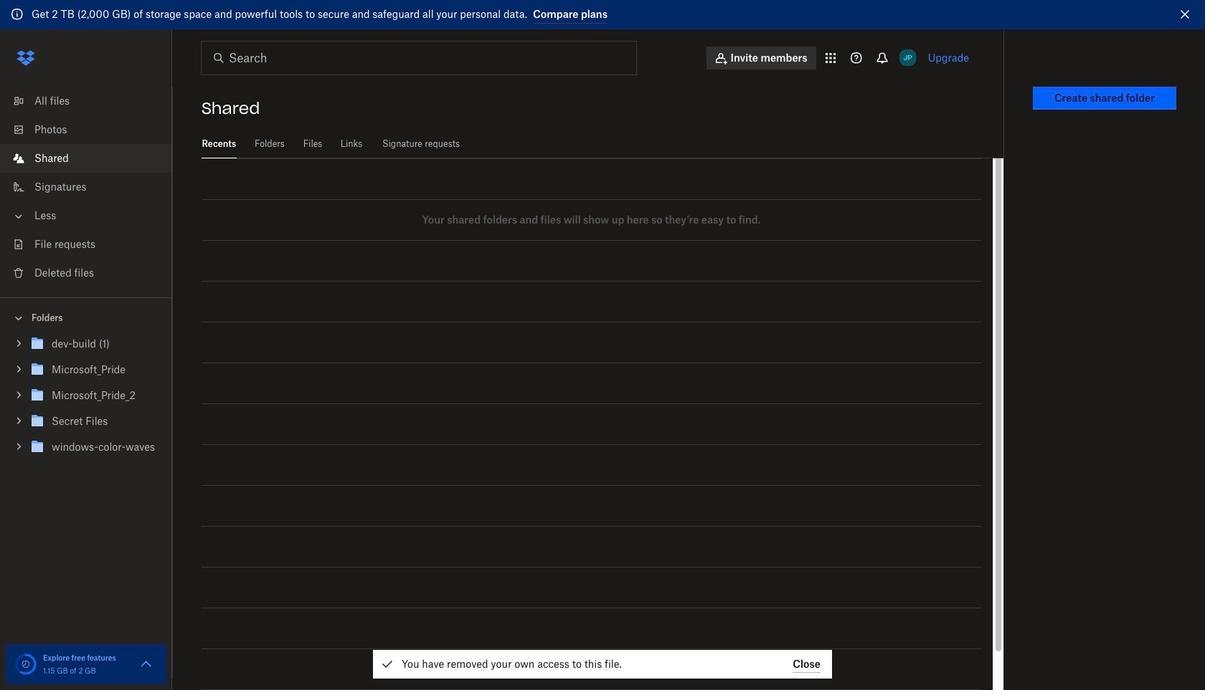 Task type: describe. For each thing, give the bounding box(es) containing it.
less image
[[11, 209, 26, 223]]

dropbox image
[[11, 43, 40, 72]]

1 vertical spatial alert
[[373, 651, 832, 679]]



Task type: locate. For each thing, give the bounding box(es) containing it.
quota usage progress bar
[[14, 654, 37, 677]]

list
[[0, 78, 172, 297]]

Search in folder "Dropbox" text field
[[229, 49, 607, 66]]

0 vertical spatial alert
[[0, 0, 1205, 29]]

list item
[[0, 144, 172, 173]]

alert
[[0, 0, 1205, 29], [373, 651, 832, 679]]

group
[[0, 328, 172, 471]]

tab list
[[202, 130, 1004, 158]]



Task type: vqa. For each thing, say whether or not it's contained in the screenshot.
the Mobile app link
no



